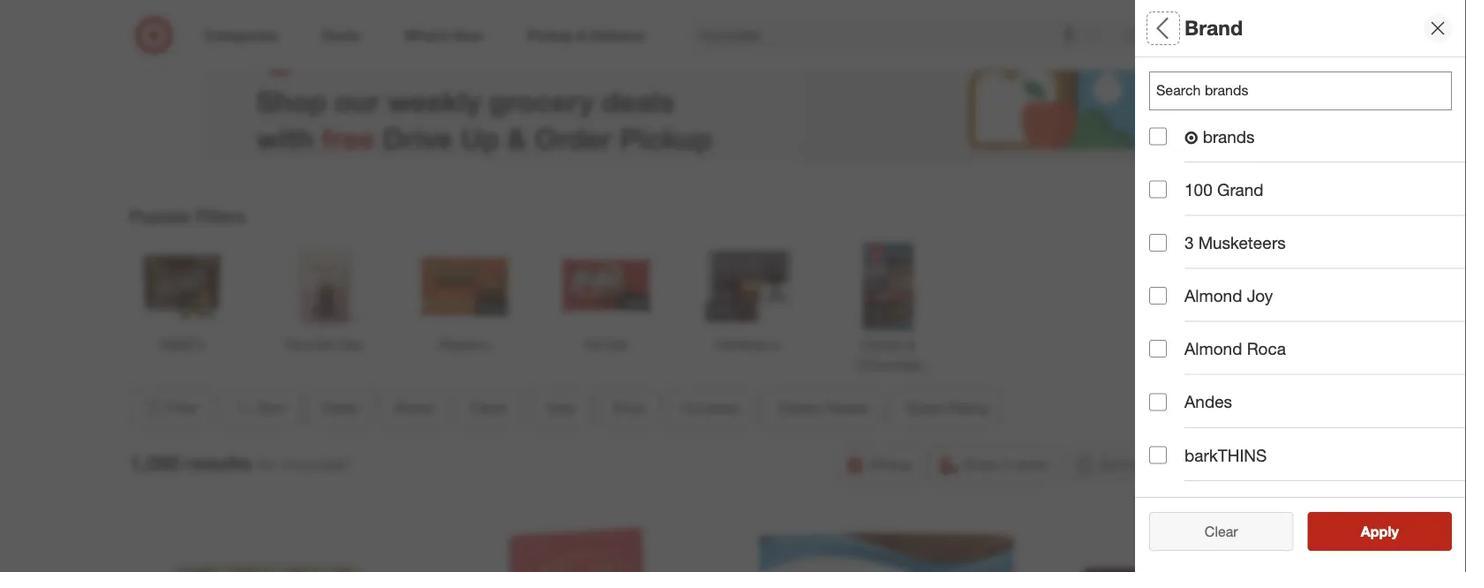 Task type: vqa. For each thing, say whether or not it's contained in the screenshot.
first helpful? from the bottom
no



Task type: locate. For each thing, give the bounding box(es) containing it.
guest rating
[[906, 399, 988, 417]]

dietary inside all filters dialog
[[1149, 446, 1207, 467]]

almond left joy at the right
[[1185, 286, 1242, 306]]

0 horizontal spatial type
[[545, 399, 575, 417]]

& right up on the left of page
[[507, 121, 527, 155]]

1 vertical spatial dietary needs button
[[1149, 428, 1466, 490]]

weekly
[[388, 84, 481, 118]]

1 horizontal spatial price
[[1149, 323, 1191, 343]]

day inside button
[[1139, 456, 1164, 473]]

price down kat
[[612, 399, 645, 417]]

0 vertical spatial type button
[[1149, 243, 1466, 305]]

1 vertical spatial dietary
[[1149, 446, 1207, 467]]

1 horizontal spatial type button
[[1149, 243, 1466, 305]]

2 vertical spatial brand
[[395, 399, 433, 417]]

&
[[507, 121, 527, 155], [906, 336, 915, 353]]

1 horizontal spatial type
[[1149, 261, 1187, 281]]

brand inside dialog
[[1185, 16, 1243, 40]]

clear left all
[[1196, 523, 1229, 540]]

deals
[[1149, 76, 1194, 96], [323, 399, 358, 417]]

1 horizontal spatial pickup
[[869, 456, 912, 473]]

candy
[[862, 336, 903, 353]]

same day delivery
[[1099, 456, 1218, 473]]

None checkbox
[[1149, 128, 1167, 145]]

flavor button
[[1149, 181, 1466, 243], [455, 389, 523, 428]]

needs
[[827, 399, 869, 417], [1212, 446, 1263, 467]]

0 horizontal spatial shop
[[256, 84, 327, 118]]

1 horizontal spatial price button
[[1149, 305, 1466, 366]]

pickup
[[620, 121, 712, 155], [869, 456, 912, 473]]

hershey's
[[716, 336, 779, 353]]

almond
[[1185, 286, 1242, 306], [1185, 339, 1242, 359]]

occasion
[[1149, 385, 1225, 405], [682, 399, 741, 417]]

1 vertical spatial day
[[1139, 456, 1164, 473]]

occasion inside all filters dialog
[[1149, 385, 1225, 405]]

0 horizontal spatial dietary needs
[[778, 399, 869, 417]]

1 vertical spatial pickup
[[869, 456, 912, 473]]

& right candy
[[906, 336, 915, 353]]

0 vertical spatial &
[[507, 121, 527, 155]]

kit kat
[[585, 336, 627, 353]]

What can we help you find? suggestions appear below search field
[[688, 16, 1128, 55]]

0 vertical spatial price
[[1149, 323, 1191, 343]]

price
[[1149, 323, 1191, 343], [612, 399, 645, 417]]

hershey's link
[[694, 239, 800, 355]]

1 vertical spatial type button
[[530, 389, 590, 428]]

0 vertical spatial results
[[186, 450, 251, 475]]

0 vertical spatial dietary needs button
[[763, 389, 884, 428]]

1 vertical spatial price
[[612, 399, 645, 417]]

1 horizontal spatial deals
[[1149, 76, 1194, 96]]

guest rating button
[[891, 389, 1003, 428]]

1 vertical spatial needs
[[1212, 446, 1263, 467]]

shop up with
[[256, 84, 327, 118]]

flavor down '100 grand' option
[[1149, 199, 1198, 219]]

& inside ◎deals shop our weekly grocery deals with free drive up & order pickup
[[507, 121, 527, 155]]

same
[[1099, 456, 1135, 473]]

1 horizontal spatial dietary needs
[[1149, 446, 1263, 467]]

1 horizontal spatial flavor
[[1149, 199, 1198, 219]]

grand
[[1217, 179, 1264, 200]]

0 horizontal spatial deals
[[323, 399, 358, 417]]

almond roca
[[1185, 339, 1286, 359]]

andes
[[1185, 392, 1232, 412]]

day
[[338, 336, 363, 353], [1139, 456, 1164, 473]]

dietary
[[778, 399, 823, 417], [1149, 446, 1207, 467]]

brand dialog
[[1135, 0, 1466, 572]]

1 vertical spatial &
[[906, 336, 915, 353]]

1 clear from the left
[[1196, 523, 1229, 540]]

almond for almond joy
[[1185, 286, 1242, 306]]

0 vertical spatial brand button
[[1149, 119, 1466, 181]]

1 horizontal spatial day
[[1139, 456, 1164, 473]]

brand button
[[1149, 119, 1466, 181], [380, 389, 448, 428]]

free
[[322, 121, 375, 155]]

0 vertical spatial needs
[[827, 399, 869, 417]]

dietary needs button down "chocolate"
[[763, 389, 884, 428]]

0 vertical spatial deals button
[[1149, 57, 1466, 119]]

lindt lindor milk chocolate candy truffles - 6 oz. image
[[443, 523, 716, 572], [443, 523, 716, 572]]

popular
[[129, 206, 191, 226]]

needs left shipping
[[1212, 446, 1263, 467]]

deals up ¬
[[1149, 76, 1194, 96]]

clear down "delivery" at the bottom
[[1205, 523, 1238, 540]]

1 horizontal spatial occasion
[[1149, 385, 1225, 405]]

0 vertical spatial flavor
[[1149, 199, 1198, 219]]

1 horizontal spatial results
[[1372, 523, 1417, 540]]

filters
[[1179, 16, 1234, 40]]

none text field inside the brand dialog
[[1149, 72, 1452, 110]]

results left for
[[186, 450, 251, 475]]

type button
[[1149, 243, 1466, 305], [530, 389, 590, 428]]

occasion button
[[1149, 366, 1466, 428], [667, 389, 756, 428]]

shop in store button
[[931, 445, 1059, 484]]

drive
[[383, 121, 453, 155]]

0 vertical spatial deals
[[1149, 76, 1194, 96]]

reese's
[[440, 336, 490, 353]]

1 horizontal spatial deals button
[[1149, 57, 1466, 119]]

type
[[1149, 261, 1187, 281], [545, 399, 575, 417]]

results for 1,090
[[186, 450, 251, 475]]

results inside "button"
[[1372, 523, 1417, 540]]

deals inside all filters dialog
[[1149, 76, 1194, 96]]

for
[[258, 456, 275, 473]]

0 horizontal spatial price button
[[597, 389, 660, 428]]

1 horizontal spatial brand button
[[1149, 119, 1466, 181]]

delivery
[[1167, 456, 1218, 473]]

results right the see
[[1372, 523, 1417, 540]]

occasion button down the hershey's
[[667, 389, 756, 428]]

1 almond from the top
[[1185, 286, 1242, 306]]

0 vertical spatial type
[[1149, 261, 1187, 281]]

hershey's nuggets toffee almond share size chocolates - 10.2oz image
[[1058, 523, 1330, 572], [1058, 523, 1330, 572]]

1,090
[[129, 450, 180, 475]]

see
[[1342, 523, 1368, 540]]

3
[[1185, 232, 1194, 253]]

shop in store
[[963, 456, 1048, 473]]

occasion down almond roca option on the bottom right of the page
[[1149, 385, 1225, 405]]

1 vertical spatial almond
[[1185, 339, 1242, 359]]

◎deals
[[256, 28, 405, 77]]

day right same
[[1139, 456, 1164, 473]]

1 horizontal spatial dietary needs button
[[1149, 428, 1466, 490]]

filter
[[167, 399, 198, 417]]

0 horizontal spatial results
[[186, 450, 251, 475]]

0 vertical spatial dietary needs
[[778, 399, 869, 417]]

occasion down the hershey's
[[682, 399, 741, 417]]

kat
[[606, 336, 627, 353]]

1,090 results for "chocolate"
[[129, 450, 352, 475]]

0 horizontal spatial flavor button
[[455, 389, 523, 428]]

clear all
[[1196, 523, 1247, 540]]

ferrero rocher fine hazelnut chocolates 24ct image
[[136, 523, 409, 572], [136, 523, 409, 572]]

0 vertical spatial day
[[338, 336, 363, 353]]

shipping
[[1269, 456, 1325, 473]]

dietary needs button
[[763, 389, 884, 428], [1149, 428, 1466, 490]]

candy & chocolate variety packs link
[[836, 239, 941, 393]]

dietary needs button up the see
[[1149, 428, 1466, 490]]

1 horizontal spatial shop
[[963, 456, 997, 473]]

1 vertical spatial flavor
[[470, 399, 508, 417]]

shop
[[256, 84, 327, 118], [963, 456, 997, 473]]

flavor
[[1149, 199, 1198, 219], [470, 399, 508, 417]]

¬
[[1185, 127, 1198, 148]]

search
[[1115, 28, 1158, 46]]

reese's link
[[412, 239, 518, 355]]

0 vertical spatial shop
[[256, 84, 327, 118]]

up
[[461, 121, 499, 155]]

"chocolate"
[[279, 456, 352, 473]]

dietary needs down the andes
[[1149, 446, 1263, 467]]

flavor down reese's
[[470, 399, 508, 417]]

None text field
[[1149, 72, 1452, 110]]

pickup down deals
[[620, 121, 712, 155]]

2 clear from the left
[[1205, 523, 1238, 540]]

shop inside button
[[963, 456, 997, 473]]

2 almond from the top
[[1185, 339, 1242, 359]]

1 horizontal spatial flavor button
[[1149, 181, 1466, 243]]

& inside candy & chocolate variety packs
[[906, 336, 915, 353]]

0 horizontal spatial price
[[612, 399, 645, 417]]

0 horizontal spatial occasion button
[[667, 389, 756, 428]]

pickup inside pickup 'button'
[[869, 456, 912, 473]]

1 vertical spatial shop
[[963, 456, 997, 473]]

brand
[[1185, 16, 1243, 40], [1149, 137, 1197, 158], [395, 399, 433, 417]]

occasion button down roca
[[1149, 366, 1466, 428]]

1 vertical spatial brand
[[1149, 137, 1197, 158]]

0 horizontal spatial type button
[[530, 389, 590, 428]]

3 musketeers
[[1185, 232, 1286, 253]]

clear inside button
[[1205, 523, 1238, 540]]

same day delivery button
[[1066, 445, 1230, 484]]

all filters dialog
[[1135, 0, 1466, 572]]

almond left roca
[[1185, 339, 1242, 359]]

needs inside all filters dialog
[[1212, 446, 1263, 467]]

0 vertical spatial dietary
[[778, 399, 823, 417]]

100 Grand checkbox
[[1149, 181, 1167, 198]]

0 vertical spatial price button
[[1149, 305, 1466, 366]]

1 horizontal spatial needs
[[1212, 446, 1263, 467]]

0 horizontal spatial day
[[338, 336, 363, 353]]

day right favorite
[[338, 336, 363, 353]]

0 horizontal spatial pickup
[[620, 121, 712, 155]]

0 vertical spatial pickup
[[620, 121, 712, 155]]

pickup down guest
[[869, 456, 912, 473]]

0 vertical spatial almond
[[1185, 286, 1242, 306]]

0 vertical spatial brand
[[1185, 16, 1243, 40]]

1 vertical spatial results
[[1372, 523, 1417, 540]]

almond for almond roca
[[1185, 339, 1242, 359]]

3 Musketeers checkbox
[[1149, 234, 1167, 251]]

dove promises milk chocolate candy - 8.46oz image
[[750, 523, 1023, 572], [750, 523, 1023, 572]]

almond joy
[[1185, 286, 1273, 306]]

price inside all filters dialog
[[1149, 323, 1191, 343]]

1 horizontal spatial &
[[906, 336, 915, 353]]

deals button
[[1149, 57, 1466, 119], [307, 389, 373, 428]]

1 vertical spatial dietary needs
[[1149, 446, 1263, 467]]

0 horizontal spatial dietary
[[778, 399, 823, 417]]

m&m's link
[[129, 239, 235, 355]]

clear inside button
[[1196, 523, 1229, 540]]

1 vertical spatial deals button
[[307, 389, 373, 428]]

dietary needs
[[778, 399, 869, 417], [1149, 446, 1263, 467]]

musketeers
[[1199, 232, 1286, 253]]

deals up "chocolate"
[[323, 399, 358, 417]]

1 vertical spatial price button
[[597, 389, 660, 428]]

shop left in
[[963, 456, 997, 473]]

0 horizontal spatial &
[[507, 121, 527, 155]]

1 horizontal spatial dietary
[[1149, 446, 1207, 467]]

price down almond joy option
[[1149, 323, 1191, 343]]

day for same
[[1139, 456, 1164, 473]]

favorite day link
[[271, 239, 376, 355]]

all filters
[[1149, 16, 1234, 40]]

needs down variety
[[827, 399, 869, 417]]

dietary needs down variety
[[778, 399, 869, 417]]

1 horizontal spatial occasion button
[[1149, 366, 1466, 428]]

1 vertical spatial brand button
[[380, 389, 448, 428]]

shop inside ◎deals shop our weekly grocery deals with free drive up & order pickup
[[256, 84, 327, 118]]



Task type: describe. For each thing, give the bounding box(es) containing it.
brands
[[1203, 126, 1255, 147]]

0 horizontal spatial occasion
[[682, 399, 741, 417]]

our
[[334, 84, 380, 118]]

apply
[[1361, 523, 1399, 540]]

◎deals shop our weekly grocery deals with free drive up & order pickup
[[256, 28, 712, 155]]

in
[[1001, 456, 1012, 473]]

Andes checkbox
[[1149, 393, 1167, 411]]

1 vertical spatial flavor button
[[455, 389, 523, 428]]

filter button
[[129, 389, 212, 428]]

0 horizontal spatial flavor
[[470, 399, 508, 417]]

rating
[[948, 399, 988, 417]]

packs
[[893, 376, 931, 393]]

see results button
[[1308, 512, 1452, 551]]

1 vertical spatial deals
[[323, 399, 358, 417]]

roca
[[1247, 339, 1286, 359]]

shipping button
[[1237, 445, 1337, 484]]

100 grand
[[1185, 179, 1264, 200]]

0 horizontal spatial deals button
[[307, 389, 373, 428]]

deals
[[602, 84, 674, 118]]

store
[[1016, 456, 1048, 473]]

kit
[[585, 336, 602, 353]]

clear button
[[1149, 512, 1294, 551]]

barkTHINS checkbox
[[1149, 446, 1167, 464]]

Almond Joy checkbox
[[1149, 287, 1167, 305]]

type inside all filters dialog
[[1149, 261, 1187, 281]]

see results
[[1342, 523, 1417, 540]]

search button
[[1115, 16, 1158, 58]]

variety
[[846, 376, 889, 393]]

all
[[1233, 523, 1247, 540]]

clear for clear
[[1205, 523, 1238, 540]]

with
[[256, 121, 314, 155]]

0 vertical spatial flavor button
[[1149, 181, 1466, 243]]

favorite day
[[284, 336, 363, 353]]

popular filters
[[129, 206, 245, 226]]

sort
[[258, 399, 285, 417]]

apply button
[[1308, 512, 1452, 551]]

Almond Roca checkbox
[[1149, 340, 1167, 358]]

0 horizontal spatial needs
[[827, 399, 869, 417]]

results for see
[[1372, 523, 1417, 540]]

brand inside all filters dialog
[[1149, 137, 1197, 158]]

chocolate
[[856, 356, 921, 373]]

all
[[1149, 16, 1174, 40]]

favorite
[[284, 336, 334, 353]]

pickup button
[[837, 445, 924, 484]]

candy & chocolate variety packs
[[846, 336, 931, 393]]

clear for clear all
[[1196, 523, 1229, 540]]

joy
[[1247, 286, 1273, 306]]

day for favorite
[[338, 336, 363, 353]]

1 vertical spatial type
[[545, 399, 575, 417]]

pickup inside ◎deals shop our weekly grocery deals with free drive up & order pickup
[[620, 121, 712, 155]]

order
[[535, 121, 612, 155]]

m&m's
[[160, 336, 204, 353]]

guest
[[906, 399, 944, 417]]

flavor inside all filters dialog
[[1149, 199, 1198, 219]]

¬ brands
[[1185, 126, 1255, 148]]

filters
[[196, 206, 245, 226]]

sort button
[[219, 389, 300, 428]]

barkthins
[[1185, 445, 1267, 465]]

clear all button
[[1149, 512, 1294, 551]]

100
[[1185, 179, 1213, 200]]

grocery
[[489, 84, 594, 118]]

dietary needs inside all filters dialog
[[1149, 446, 1263, 467]]

kit kat link
[[553, 239, 659, 355]]

0 horizontal spatial brand button
[[380, 389, 448, 428]]

occasion button inside all filters dialog
[[1149, 366, 1466, 428]]

0 horizontal spatial dietary needs button
[[763, 389, 884, 428]]



